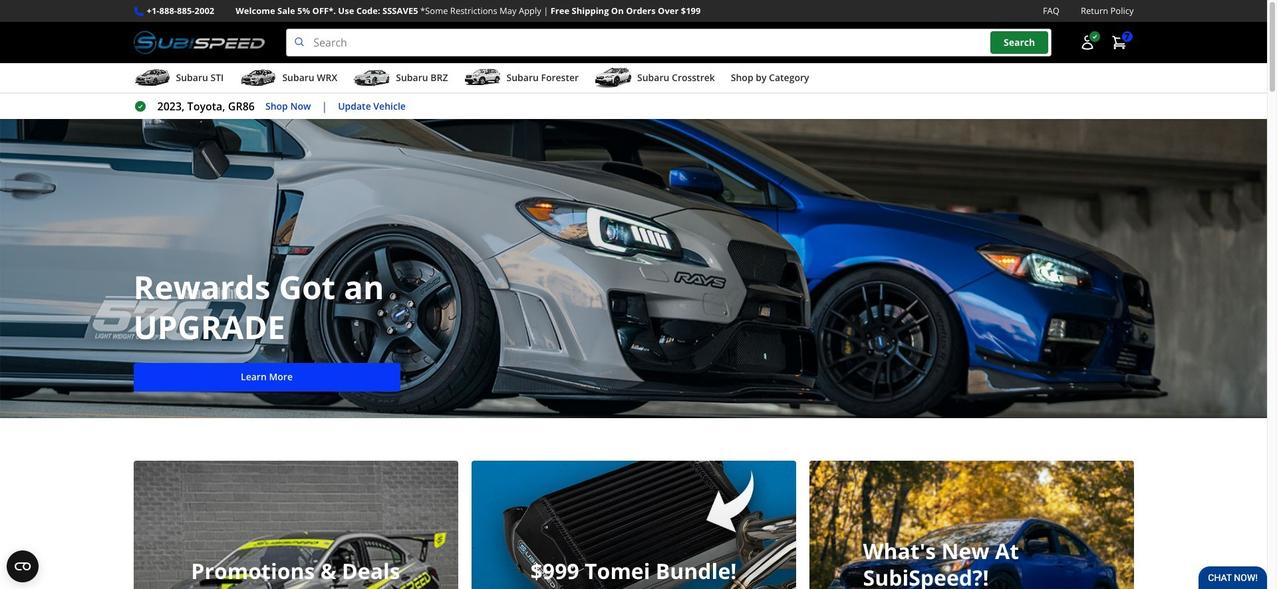 Task type: locate. For each thing, give the bounding box(es) containing it.
a subaru sti thumbnail image image
[[133, 68, 171, 88]]

open widget image
[[7, 551, 39, 583]]

a subaru wrx thumbnail image image
[[240, 68, 277, 88]]

search input field
[[286, 29, 1051, 57]]

a subaru crosstrek thumbnail image image
[[595, 68, 632, 88]]

a subaru forester thumbnail image image
[[464, 68, 501, 88]]



Task type: vqa. For each thing, say whether or not it's contained in the screenshot.
the "Shop Lifestyle Upgrades by Category"
no



Task type: describe. For each thing, give the bounding box(es) containing it.
subispeed logo image
[[133, 29, 265, 57]]

deals image
[[133, 461, 458, 589]]

rewards program image
[[0, 119, 1267, 418]]

earn rewards image
[[809, 461, 1134, 589]]

a subaru brz thumbnail image image
[[353, 68, 391, 88]]

button image
[[1079, 35, 1095, 51]]

coilovers image
[[471, 461, 796, 589]]



